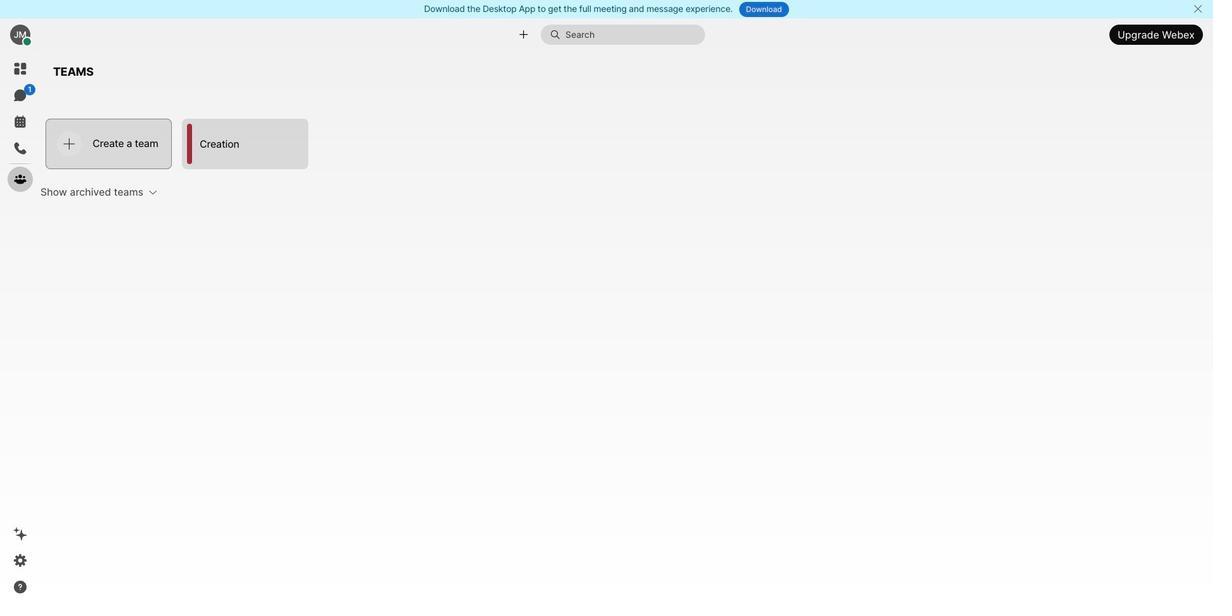 Task type: vqa. For each thing, say whether or not it's contained in the screenshot.
Create new team "Image"
yes



Task type: describe. For each thing, give the bounding box(es) containing it.
create new team image
[[64, 138, 75, 150]]

webex tab list
[[8, 56, 35, 192]]



Task type: locate. For each thing, give the bounding box(es) containing it.
teams list list
[[40, 114, 1193, 174]]

show archived teams image
[[149, 188, 157, 196]]

cancel_16 image
[[1194, 4, 1203, 14]]

navigation
[[0, 51, 40, 612]]



